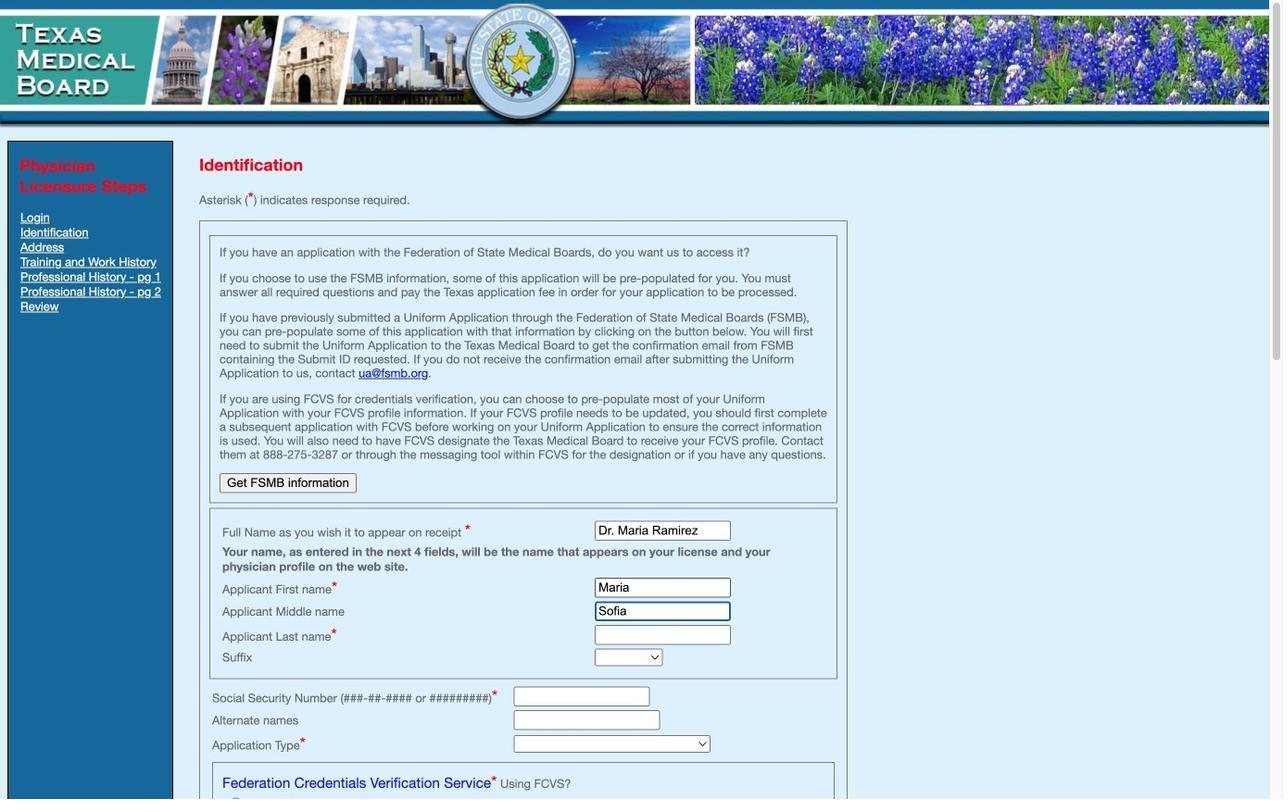 Task type: locate. For each thing, give the bounding box(es) containing it.
None submit
[[220, 474, 357, 494]]

None text field
[[595, 521, 731, 541], [595, 578, 731, 598], [595, 602, 731, 622], [595, 626, 731, 646], [595, 521, 731, 541], [595, 578, 731, 598], [595, 602, 731, 622], [595, 626, 731, 646]]

None text field
[[514, 687, 650, 707], [514, 711, 660, 731], [514, 687, 650, 707], [514, 711, 660, 731]]

texas medical board image
[[0, 0, 695, 130]]



